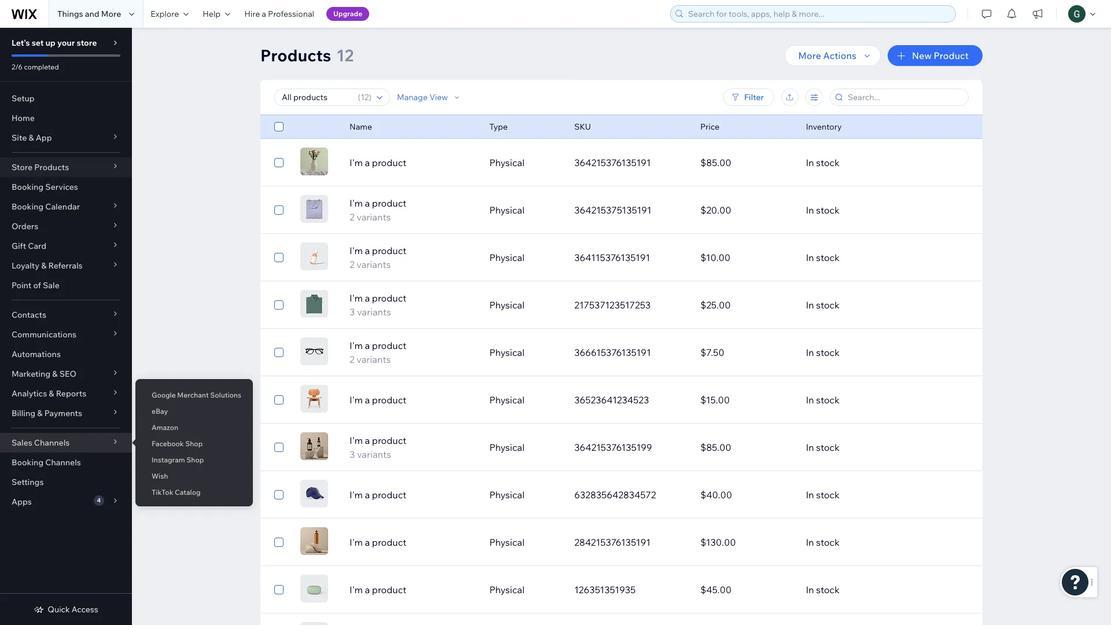 Task type: vqa. For each thing, say whether or not it's contained in the screenshot.


Task type: describe. For each thing, give the bounding box(es) containing it.
marketing & seo
[[12, 369, 77, 379]]

quick
[[48, 605, 70, 615]]

6 i'm from the top
[[350, 394, 363, 406]]

& for loyalty
[[41, 261, 47, 271]]

referrals
[[48, 261, 83, 271]]

366615376135191 link
[[568, 339, 694, 367]]

manage
[[397, 92, 428, 102]]

i'm a product 2 variants for 364215375135191
[[350, 197, 407, 223]]

completed
[[24, 63, 59, 71]]

i'm a product 3 variants for 364215376135199
[[350, 435, 407, 460]]

channels for sales channels
[[34, 438, 70, 448]]

up
[[45, 38, 55, 48]]

payments
[[44, 408, 82, 419]]

stock for 364215376135191
[[817, 157, 840, 168]]

more inside more actions dropdown button
[[799, 50, 822, 61]]

google merchant solutions link
[[135, 386, 253, 405]]

$85.00 link for 364215376135191
[[694, 149, 799, 177]]

automations link
[[0, 345, 132, 364]]

i'm a product for 284215376135191
[[350, 537, 407, 548]]

stock for 36523641234523
[[817, 394, 840, 406]]

variants for 217537123517253
[[357, 306, 391, 318]]

store
[[77, 38, 97, 48]]

booking channels link
[[0, 453, 132, 472]]

app
[[36, 133, 52, 143]]

physical for 364215376135199
[[490, 442, 525, 453]]

analytics & reports
[[12, 389, 86, 399]]

site & app button
[[0, 128, 132, 148]]

tiktok
[[152, 488, 173, 497]]

12 for ( 12 )
[[361, 92, 369, 102]]

sku
[[575, 122, 591, 132]]

physical for 632835642834572
[[490, 489, 525, 501]]

in for 364215375135191
[[806, 204, 815, 216]]

$10.00 link
[[694, 244, 799, 272]]

hire a professional
[[244, 9, 314, 19]]

things
[[57, 9, 83, 19]]

in for 36523641234523
[[806, 394, 815, 406]]

10 product from the top
[[372, 584, 407, 596]]

in for 366615376135191
[[806, 347, 815, 358]]

site
[[12, 133, 27, 143]]

settings
[[12, 477, 44, 488]]

home link
[[0, 108, 132, 128]]

ebay
[[152, 407, 168, 416]]

more actions
[[799, 50, 857, 61]]

217537123517253 link
[[568, 291, 694, 319]]

gift card button
[[0, 236, 132, 256]]

physical for 126351351935
[[490, 584, 525, 596]]

in stock link for 217537123517253
[[799, 291, 926, 319]]

3 for 364215376135199
[[350, 449, 355, 460]]

1 i'm from the top
[[350, 157, 363, 168]]

inventory
[[806, 122, 842, 132]]

2 for 364115376135191
[[350, 259, 355, 270]]

364215376135191 link
[[568, 149, 694, 177]]

364215376135191
[[575, 157, 651, 168]]

point of sale link
[[0, 276, 132, 295]]

$25.00
[[701, 299, 731, 311]]

2 product from the top
[[372, 197, 407, 209]]

$85.00 link for 364215376135199
[[694, 434, 799, 461]]

1 horizontal spatial products
[[261, 45, 331, 65]]

i'm a product for 632835642834572
[[350, 489, 407, 501]]

)
[[369, 92, 372, 102]]

126351351935 link
[[568, 576, 694, 604]]

new product
[[913, 50, 969, 61]]

physical for 217537123517253
[[490, 299, 525, 311]]

in stock link for 126351351935
[[799, 576, 926, 604]]

setup link
[[0, 89, 132, 108]]

& for billing
[[37, 408, 43, 419]]

analytics
[[12, 389, 47, 399]]

card
[[28, 241, 46, 251]]

quick access
[[48, 605, 98, 615]]

632835642834572
[[575, 489, 656, 501]]

1 product from the top
[[372, 157, 407, 168]]

sales channels
[[12, 438, 70, 448]]

Search for tools, apps, help & more... field
[[685, 6, 952, 22]]

booking services
[[12, 182, 78, 192]]

Unsaved view field
[[279, 89, 355, 105]]

wish link
[[135, 467, 253, 486]]

in for 364215376135191
[[806, 157, 815, 168]]

store products
[[12, 162, 69, 173]]

physical link for 217537123517253
[[483, 291, 568, 319]]

284215376135191 link
[[568, 529, 694, 556]]

setup
[[12, 93, 35, 104]]

i'm a product link for 632835642834572
[[343, 488, 483, 502]]

let's set up your store
[[12, 38, 97, 48]]

stock for 364215376135199
[[817, 442, 840, 453]]

automations
[[12, 349, 61, 360]]

in for 364115376135191
[[806, 252, 815, 263]]

seo
[[59, 369, 77, 379]]

$40.00 link
[[694, 481, 799, 509]]

instagram shop link
[[135, 450, 253, 470]]

( 12 )
[[358, 92, 372, 102]]

tiktok catalog link
[[135, 483, 253, 503]]

in stock for 364215375135191
[[806, 204, 840, 216]]

i'm a product for 126351351935
[[350, 584, 407, 596]]

$7.50
[[701, 347, 725, 358]]

in stock for 364215376135191
[[806, 157, 840, 168]]

6 product from the top
[[372, 394, 407, 406]]

2 for 366615376135191
[[350, 354, 355, 365]]

physical link for 364115376135191
[[483, 244, 568, 272]]

quick access button
[[34, 605, 98, 615]]

physical link for 632835642834572
[[483, 481, 568, 509]]

catalog
[[175, 488, 201, 497]]

$130.00 link
[[694, 529, 799, 556]]

marketing
[[12, 369, 50, 379]]

7 i'm from the top
[[350, 435, 363, 446]]

in stock for 632835642834572
[[806, 489, 840, 501]]

126351351935
[[575, 584, 636, 596]]

physical link for 36523641234523
[[483, 386, 568, 414]]

9 i'm from the top
[[350, 537, 363, 548]]

shop for facebook shop
[[185, 439, 203, 448]]

new
[[913, 50, 932, 61]]

google
[[152, 391, 176, 400]]

in for 284215376135191
[[806, 537, 815, 548]]

physical for 284215376135191
[[490, 537, 525, 548]]

services
[[45, 182, 78, 192]]

3 i'm from the top
[[350, 245, 363, 257]]

2 i'm from the top
[[350, 197, 363, 209]]

in stock link for 366615376135191
[[799, 339, 926, 367]]

variants for 364215376135199
[[357, 449, 391, 460]]

solutions
[[210, 391, 241, 400]]

point
[[12, 280, 31, 291]]

8 i'm from the top
[[350, 489, 363, 501]]

Search... field
[[845, 89, 965, 105]]

364115376135191
[[575, 252, 650, 263]]

in stock for 36523641234523
[[806, 394, 840, 406]]

364215375135191 link
[[568, 196, 694, 224]]

more actions button
[[785, 45, 881, 66]]

4 product from the top
[[372, 292, 407, 304]]

booking services link
[[0, 177, 132, 197]]

(
[[358, 92, 361, 102]]

of
[[33, 280, 41, 291]]

in stock for 284215376135191
[[806, 537, 840, 548]]

new product button
[[888, 45, 983, 66]]

loyalty
[[12, 261, 39, 271]]

4
[[97, 497, 101, 504]]

shop for instagram shop
[[187, 456, 204, 464]]

in stock for 366615376135191
[[806, 347, 840, 358]]

communications button
[[0, 325, 132, 345]]

point of sale
[[12, 280, 60, 291]]

physical link for 364215375135191
[[483, 196, 568, 224]]

3 product from the top
[[372, 245, 407, 257]]

7 product from the top
[[372, 435, 407, 446]]

physical link for 366615376135191
[[483, 339, 568, 367]]



Task type: locate. For each thing, give the bounding box(es) containing it.
& inside site & app popup button
[[29, 133, 34, 143]]

product
[[934, 50, 969, 61]]

10 physical link from the top
[[483, 576, 568, 604]]

364215376135199 link
[[568, 434, 694, 461]]

7 in from the top
[[806, 442, 815, 453]]

& inside billing & payments popup button
[[37, 408, 43, 419]]

physical link for 364215376135199
[[483, 434, 568, 461]]

364115376135191 link
[[568, 244, 694, 272]]

1 $85.00 link from the top
[[694, 149, 799, 177]]

4 i'm from the top
[[350, 292, 363, 304]]

1 2 from the top
[[350, 211, 355, 223]]

$15.00
[[701, 394, 730, 406]]

7 stock from the top
[[817, 442, 840, 453]]

booking for booking channels
[[12, 457, 44, 468]]

7 physical from the top
[[490, 442, 525, 453]]

amazon
[[152, 423, 178, 432]]

8 stock from the top
[[817, 489, 840, 501]]

0 horizontal spatial more
[[101, 9, 121, 19]]

tiktok catalog
[[152, 488, 201, 497]]

in stock for 364115376135191
[[806, 252, 840, 263]]

10 in stock from the top
[[806, 584, 840, 596]]

2 vertical spatial i'm a product 2 variants
[[350, 340, 407, 365]]

3 i'm a product 2 variants from the top
[[350, 340, 407, 365]]

4 i'm a product from the top
[[350, 537, 407, 548]]

gift
[[12, 241, 26, 251]]

instagram shop
[[152, 456, 204, 464]]

physical for 364215376135191
[[490, 157, 525, 168]]

5 physical link from the top
[[483, 339, 568, 367]]

product
[[372, 157, 407, 168], [372, 197, 407, 209], [372, 245, 407, 257], [372, 292, 407, 304], [372, 340, 407, 351], [372, 394, 407, 406], [372, 435, 407, 446], [372, 489, 407, 501], [372, 537, 407, 548], [372, 584, 407, 596]]

upgrade button
[[327, 7, 370, 21]]

1 physical from the top
[[490, 157, 525, 168]]

in for 364215376135199
[[806, 442, 815, 453]]

1 vertical spatial 3
[[350, 449, 355, 460]]

i'm a product link for 36523641234523
[[343, 393, 483, 407]]

name
[[350, 122, 372, 132]]

stock for 284215376135191
[[817, 537, 840, 548]]

0 vertical spatial 3
[[350, 306, 355, 318]]

sidebar element
[[0, 28, 132, 625]]

variants for 366615376135191
[[357, 354, 391, 365]]

help
[[203, 9, 221, 19]]

3 for 217537123517253
[[350, 306, 355, 318]]

1 vertical spatial products
[[34, 162, 69, 173]]

physical link for 364215376135191
[[483, 149, 568, 177]]

6 stock from the top
[[817, 394, 840, 406]]

2 in from the top
[[806, 204, 815, 216]]

1 variants from the top
[[357, 211, 391, 223]]

1 vertical spatial channels
[[45, 457, 81, 468]]

$20.00 link
[[694, 196, 799, 224]]

in stock link for 364215376135191
[[799, 149, 926, 177]]

1 in stock link from the top
[[799, 149, 926, 177]]

stock for 364215375135191
[[817, 204, 840, 216]]

$85.00 link up $20.00 link
[[694, 149, 799, 177]]

2 i'm a product 3 variants from the top
[[350, 435, 407, 460]]

2 i'm a product 2 variants from the top
[[350, 245, 407, 270]]

i'm a product 2 variants
[[350, 197, 407, 223], [350, 245, 407, 270], [350, 340, 407, 365]]

sales channels button
[[0, 433, 132, 453]]

7 physical link from the top
[[483, 434, 568, 461]]

contacts button
[[0, 305, 132, 325]]

10 stock from the top
[[817, 584, 840, 596]]

1 vertical spatial more
[[799, 50, 822, 61]]

facebook shop link
[[135, 434, 253, 454]]

shop
[[185, 439, 203, 448], [187, 456, 204, 464]]

0 vertical spatial products
[[261, 45, 331, 65]]

physical for 36523641234523
[[490, 394, 525, 406]]

$85.00 link up "$40.00" link
[[694, 434, 799, 461]]

9 in stock link from the top
[[799, 529, 926, 556]]

3 2 from the top
[[350, 354, 355, 365]]

booking for booking services
[[12, 182, 44, 192]]

1 vertical spatial i'm a product 2 variants
[[350, 245, 407, 270]]

booking calendar button
[[0, 197, 132, 217]]

10 i'm from the top
[[350, 584, 363, 596]]

None checkbox
[[274, 156, 284, 170], [274, 251, 284, 265], [274, 298, 284, 312], [274, 346, 284, 360], [274, 441, 284, 455], [274, 156, 284, 170], [274, 251, 284, 265], [274, 298, 284, 312], [274, 346, 284, 360], [274, 441, 284, 455]]

& left the reports
[[49, 389, 54, 399]]

stock for 632835642834572
[[817, 489, 840, 501]]

0 vertical spatial booking
[[12, 182, 44, 192]]

2 i'm a product link from the top
[[343, 393, 483, 407]]

store products button
[[0, 157, 132, 177]]

channels up "settings" link
[[45, 457, 81, 468]]

6 in stock link from the top
[[799, 386, 926, 414]]

in stock for 126351351935
[[806, 584, 840, 596]]

632835642834572 link
[[568, 481, 694, 509]]

9 physical link from the top
[[483, 529, 568, 556]]

12 up 'name'
[[361, 92, 369, 102]]

in stock link for 364215375135191
[[799, 196, 926, 224]]

contacts
[[12, 310, 46, 320]]

variants for 364115376135191
[[357, 259, 391, 270]]

1 i'm a product 2 variants from the top
[[350, 197, 407, 223]]

& for marketing
[[52, 369, 58, 379]]

3 i'm a product from the top
[[350, 489, 407, 501]]

in stock link for 284215376135191
[[799, 529, 926, 556]]

4 stock from the top
[[817, 299, 840, 311]]

shop inside 'link'
[[185, 439, 203, 448]]

1 horizontal spatial more
[[799, 50, 822, 61]]

channels for booking channels
[[45, 457, 81, 468]]

in stock link for 364215376135199
[[799, 434, 926, 461]]

& inside marketing & seo dropdown button
[[52, 369, 58, 379]]

a
[[262, 9, 266, 19], [365, 157, 370, 168], [365, 197, 370, 209], [365, 245, 370, 257], [365, 292, 370, 304], [365, 340, 370, 351], [365, 394, 370, 406], [365, 435, 370, 446], [365, 489, 370, 501], [365, 537, 370, 548], [365, 584, 370, 596]]

filter button
[[724, 89, 775, 106]]

9 in from the top
[[806, 537, 815, 548]]

variants for 364215375135191
[[357, 211, 391, 223]]

in stock link for 632835642834572
[[799, 481, 926, 509]]

in stock link for 36523641234523
[[799, 386, 926, 414]]

5 in stock link from the top
[[799, 339, 926, 367]]

professional
[[268, 9, 314, 19]]

1 vertical spatial $85.00 link
[[694, 434, 799, 461]]

8 in from the top
[[806, 489, 815, 501]]

i'm a product 3 variants for 217537123517253
[[350, 292, 407, 318]]

& inside the 'loyalty & referrals' dropdown button
[[41, 261, 47, 271]]

& left seo
[[52, 369, 58, 379]]

products inside dropdown button
[[34, 162, 69, 173]]

2 in stock from the top
[[806, 204, 840, 216]]

& inside analytics & reports dropdown button
[[49, 389, 54, 399]]

sale
[[43, 280, 60, 291]]

i'm a product 2 variants for 366615376135191
[[350, 340, 407, 365]]

2 variants from the top
[[357, 259, 391, 270]]

1 vertical spatial booking
[[12, 202, 44, 212]]

2 for 364215375135191
[[350, 211, 355, 223]]

variants
[[357, 211, 391, 223], [357, 259, 391, 270], [357, 306, 391, 318], [357, 354, 391, 365], [357, 449, 391, 460]]

1 vertical spatial $85.00
[[701, 442, 732, 453]]

2 3 from the top
[[350, 449, 355, 460]]

2 vertical spatial booking
[[12, 457, 44, 468]]

None checkbox
[[274, 120, 284, 134], [274, 203, 284, 217], [274, 393, 284, 407], [274, 488, 284, 502], [274, 536, 284, 549], [274, 583, 284, 597], [274, 120, 284, 134], [274, 203, 284, 217], [274, 393, 284, 407], [274, 488, 284, 502], [274, 536, 284, 549], [274, 583, 284, 597]]

physical link for 284215376135191
[[483, 529, 568, 556]]

3 in from the top
[[806, 252, 815, 263]]

217537123517253
[[575, 299, 651, 311]]

1 i'm a product from the top
[[350, 157, 407, 168]]

$85.00 link
[[694, 149, 799, 177], [694, 434, 799, 461]]

facebook
[[152, 439, 184, 448]]

your
[[57, 38, 75, 48]]

i'm a product link for 364215376135191
[[343, 156, 483, 170]]

physical for 366615376135191
[[490, 347, 525, 358]]

12 for products 12
[[337, 45, 354, 65]]

10 in stock link from the top
[[799, 576, 926, 604]]

1 i'm a product link from the top
[[343, 156, 483, 170]]

i'm a product 3 variants
[[350, 292, 407, 318], [350, 435, 407, 460]]

in stock link for 364115376135191
[[799, 244, 926, 272]]

$40.00
[[701, 489, 733, 501]]

2 vertical spatial 2
[[350, 354, 355, 365]]

in for 217537123517253
[[806, 299, 815, 311]]

0 vertical spatial shop
[[185, 439, 203, 448]]

marketing & seo button
[[0, 364, 132, 384]]

price
[[701, 122, 720, 132]]

booking down store
[[12, 182, 44, 192]]

3 variants from the top
[[357, 306, 391, 318]]

$85.00 up $40.00
[[701, 442, 732, 453]]

4 physical link from the top
[[483, 291, 568, 319]]

2 stock from the top
[[817, 204, 840, 216]]

3 booking from the top
[[12, 457, 44, 468]]

products down professional
[[261, 45, 331, 65]]

loyalty & referrals button
[[0, 256, 132, 276]]

2 $85.00 link from the top
[[694, 434, 799, 461]]

3 in stock link from the top
[[799, 244, 926, 272]]

7 in stock from the top
[[806, 442, 840, 453]]

0 vertical spatial more
[[101, 9, 121, 19]]

1 vertical spatial 12
[[361, 92, 369, 102]]

0 vertical spatial $85.00 link
[[694, 149, 799, 177]]

in
[[806, 157, 815, 168], [806, 204, 815, 216], [806, 252, 815, 263], [806, 299, 815, 311], [806, 347, 815, 358], [806, 394, 815, 406], [806, 442, 815, 453], [806, 489, 815, 501], [806, 537, 815, 548], [806, 584, 815, 596]]

2 i'm a product from the top
[[350, 394, 407, 406]]

2 in stock link from the top
[[799, 196, 926, 224]]

booking inside "link"
[[12, 457, 44, 468]]

communications
[[12, 329, 76, 340]]

$10.00
[[701, 252, 731, 263]]

8 physical link from the top
[[483, 481, 568, 509]]

booking channels
[[12, 457, 81, 468]]

2 $85.00 from the top
[[701, 442, 732, 453]]

4 physical from the top
[[490, 299, 525, 311]]

physical for 364115376135191
[[490, 252, 525, 263]]

let's
[[12, 38, 30, 48]]

physical link for 126351351935
[[483, 576, 568, 604]]

instagram
[[152, 456, 185, 464]]

access
[[72, 605, 98, 615]]

booking inside dropdown button
[[12, 202, 44, 212]]

1 in stock from the top
[[806, 157, 840, 168]]

stock for 217537123517253
[[817, 299, 840, 311]]

manage view button
[[397, 92, 462, 102]]

in stock for 364215376135199
[[806, 442, 840, 453]]

5 i'm from the top
[[350, 340, 363, 351]]

12 down upgrade button
[[337, 45, 354, 65]]

view
[[430, 92, 448, 102]]

booking for booking calendar
[[12, 202, 44, 212]]

& right loyalty
[[41, 261, 47, 271]]

6 physical link from the top
[[483, 386, 568, 414]]

0 vertical spatial 2
[[350, 211, 355, 223]]

9 product from the top
[[372, 537, 407, 548]]

1 in from the top
[[806, 157, 815, 168]]

set
[[32, 38, 44, 48]]

5 i'm a product link from the top
[[343, 583, 483, 597]]

i'm a product 2 variants for 364115376135191
[[350, 245, 407, 270]]

2/6
[[12, 63, 23, 71]]

loyalty & referrals
[[12, 261, 83, 271]]

$130.00
[[701, 537, 736, 548]]

366615376135191
[[575, 347, 651, 358]]

1 $85.00 from the top
[[701, 157, 732, 168]]

& for site
[[29, 133, 34, 143]]

4 in stock from the top
[[806, 299, 840, 311]]

8 in stock link from the top
[[799, 481, 926, 509]]

5 physical from the top
[[490, 347, 525, 358]]

3 in stock from the top
[[806, 252, 840, 263]]

3 physical link from the top
[[483, 244, 568, 272]]

5 product from the top
[[372, 340, 407, 351]]

more left actions
[[799, 50, 822, 61]]

i'm a product for 364215376135191
[[350, 157, 407, 168]]

i'm a product
[[350, 157, 407, 168], [350, 394, 407, 406], [350, 489, 407, 501], [350, 537, 407, 548], [350, 584, 407, 596]]

4 i'm a product link from the top
[[343, 536, 483, 549]]

0 vertical spatial $85.00
[[701, 157, 732, 168]]

in for 632835642834572
[[806, 489, 815, 501]]

5 in stock from the top
[[806, 347, 840, 358]]

0 vertical spatial 12
[[337, 45, 354, 65]]

shop down amazon link
[[185, 439, 203, 448]]

2 booking from the top
[[12, 202, 44, 212]]

$85.00 for 364215376135199
[[701, 442, 732, 453]]

merchant
[[177, 391, 209, 400]]

channels inside dropdown button
[[34, 438, 70, 448]]

explore
[[151, 9, 179, 19]]

more right and
[[101, 9, 121, 19]]

i'm a product link for 284215376135191
[[343, 536, 483, 549]]

site & app
[[12, 133, 52, 143]]

0 horizontal spatial 12
[[337, 45, 354, 65]]

gift card
[[12, 241, 46, 251]]

10 in from the top
[[806, 584, 815, 596]]

physical link
[[483, 149, 568, 177], [483, 196, 568, 224], [483, 244, 568, 272], [483, 291, 568, 319], [483, 339, 568, 367], [483, 386, 568, 414], [483, 434, 568, 461], [483, 481, 568, 509], [483, 529, 568, 556], [483, 576, 568, 604]]

9 stock from the top
[[817, 537, 840, 548]]

amazon link
[[135, 418, 253, 438]]

billing & payments button
[[0, 404, 132, 423]]

& right site
[[29, 133, 34, 143]]

i'm a product for 36523641234523
[[350, 394, 407, 406]]

1 vertical spatial 2
[[350, 259, 355, 270]]

7 in stock link from the top
[[799, 434, 926, 461]]

& for analytics
[[49, 389, 54, 399]]

1 physical link from the top
[[483, 149, 568, 177]]

billing & payments
[[12, 408, 82, 419]]

in for 126351351935
[[806, 584, 815, 596]]

5 stock from the top
[[817, 347, 840, 358]]

4 in from the top
[[806, 299, 815, 311]]

ebay link
[[135, 402, 253, 422]]

1 vertical spatial i'm a product 3 variants
[[350, 435, 407, 460]]

284215376135191
[[575, 537, 651, 548]]

$85.00 for 364215376135191
[[701, 157, 732, 168]]

products 12
[[261, 45, 354, 65]]

2 physical link from the top
[[483, 196, 568, 224]]

apps
[[12, 497, 32, 507]]

in stock
[[806, 157, 840, 168], [806, 204, 840, 216], [806, 252, 840, 263], [806, 299, 840, 311], [806, 347, 840, 358], [806, 394, 840, 406], [806, 442, 840, 453], [806, 489, 840, 501], [806, 537, 840, 548], [806, 584, 840, 596]]

things and more
[[57, 9, 121, 19]]

$25.00 link
[[694, 291, 799, 319]]

i'm a product link for 126351351935
[[343, 583, 483, 597]]

1 vertical spatial shop
[[187, 456, 204, 464]]

physical
[[490, 157, 525, 168], [490, 204, 525, 216], [490, 252, 525, 263], [490, 299, 525, 311], [490, 347, 525, 358], [490, 394, 525, 406], [490, 442, 525, 453], [490, 489, 525, 501], [490, 537, 525, 548], [490, 584, 525, 596]]

& right the 'billing'
[[37, 408, 43, 419]]

6 in stock from the top
[[806, 394, 840, 406]]

products up "booking services"
[[34, 162, 69, 173]]

364215376135199
[[575, 442, 653, 453]]

stock for 126351351935
[[817, 584, 840, 596]]

3 physical from the top
[[490, 252, 525, 263]]

booking up settings
[[12, 457, 44, 468]]

$85.00
[[701, 157, 732, 168], [701, 442, 732, 453]]

8 product from the top
[[372, 489, 407, 501]]

5 variants from the top
[[357, 449, 391, 460]]

shop down facebook shop 'link'
[[187, 456, 204, 464]]

2 2 from the top
[[350, 259, 355, 270]]

10 physical from the top
[[490, 584, 525, 596]]

hire
[[244, 9, 260, 19]]

$85.00 down price
[[701, 157, 732, 168]]

physical for 364215375135191
[[490, 204, 525, 216]]

364215375135191
[[575, 204, 652, 216]]

in stock for 217537123517253
[[806, 299, 840, 311]]

1 3 from the top
[[350, 306, 355, 318]]

8 physical from the top
[[490, 489, 525, 501]]

8 in stock from the top
[[806, 489, 840, 501]]

0 vertical spatial i'm a product 3 variants
[[350, 292, 407, 318]]

5 i'm a product from the top
[[350, 584, 407, 596]]

filter
[[745, 92, 764, 102]]

0 vertical spatial i'm a product 2 variants
[[350, 197, 407, 223]]

stock for 366615376135191
[[817, 347, 840, 358]]

0 vertical spatial channels
[[34, 438, 70, 448]]

channels up booking channels
[[34, 438, 70, 448]]

0 horizontal spatial products
[[34, 162, 69, 173]]

9 physical from the top
[[490, 537, 525, 548]]

6 physical from the top
[[490, 394, 525, 406]]

channels inside "link"
[[45, 457, 81, 468]]

booking up orders
[[12, 202, 44, 212]]

stock for 364115376135191
[[817, 252, 840, 263]]

1 horizontal spatial 12
[[361, 92, 369, 102]]

1 stock from the top
[[817, 157, 840, 168]]



